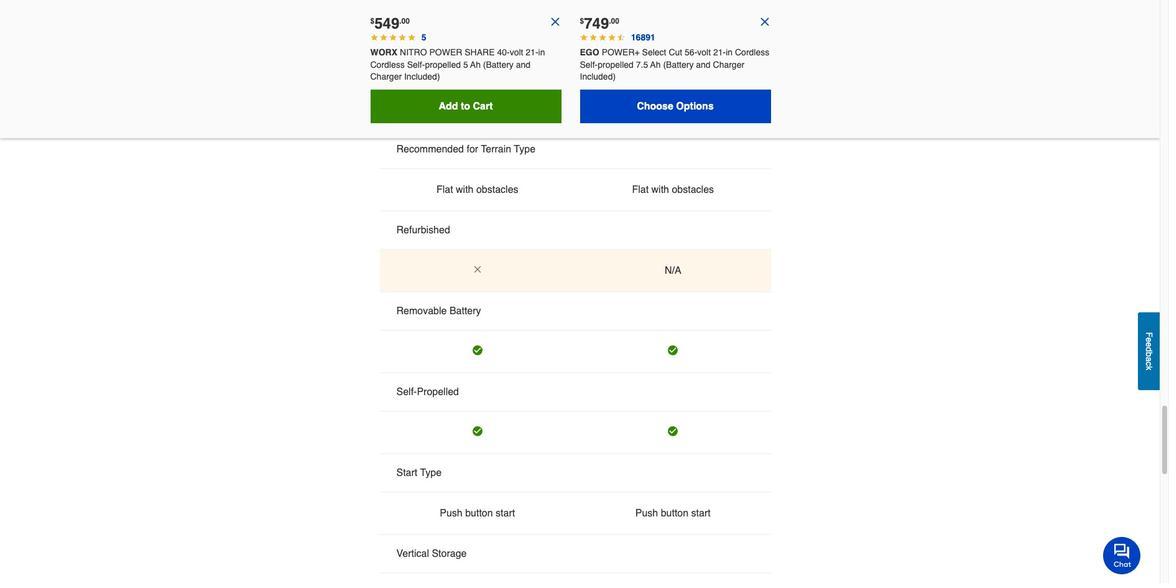 Task type: locate. For each thing, give the bounding box(es) containing it.
1 horizontal spatial 21-
[[714, 47, 726, 57]]

1 horizontal spatial in
[[726, 47, 733, 57]]

add to cart
[[439, 101, 493, 112]]

propelled for power+
[[598, 59, 634, 69]]

f
[[1145, 332, 1155, 337]]

549
[[375, 15, 400, 32]]

1 5 out of 5 stars image from the left
[[371, 34, 378, 41]]

21- right "40-"
[[526, 47, 539, 57]]

21- for 40-
[[526, 47, 539, 57]]

propelled inside nitro power share 40-volt 21-in cordless self-propelled 5 ah (battery and charger included)
[[425, 59, 461, 69]]

included) down ego
[[580, 72, 616, 82]]

1 push from the left
[[440, 508, 463, 519]]

worx
[[371, 47, 398, 57]]

type right terrain
[[514, 144, 536, 155]]

select
[[643, 47, 667, 57]]

start type
[[397, 467, 442, 478]]

self- for power+
[[580, 59, 598, 69]]

2 included) from the left
[[580, 72, 616, 82]]

1 horizontal spatial obstacles
[[672, 184, 714, 195]]

2 propelled from the left
[[598, 59, 634, 69]]

included) inside nitro power share 40-volt 21-in cordless self-propelled 5 ah (battery and charger included)
[[404, 72, 440, 82]]

5 out of 5 stars image
[[371, 34, 378, 41], [380, 34, 388, 41], [389, 34, 397, 41], [408, 34, 416, 41]]

2 00 from the left
[[611, 17, 620, 26]]

0 horizontal spatial $
[[371, 17, 375, 26]]

1 horizontal spatial and
[[697, 59, 711, 69]]

. inside $ 749 . 00
[[609, 17, 611, 26]]

in inside 'power+ select cut 56-volt 21-in cordless self-propelled 7.5 ah (battery and charger included)'
[[726, 47, 733, 57]]

21- inside nitro power share 40-volt 21-in cordless self-propelled 5 ah (battery and charger included)
[[526, 47, 539, 57]]

1 (battery from the left
[[483, 59, 514, 69]]

self- for nitro
[[407, 59, 425, 69]]

no image
[[549, 16, 562, 28], [759, 16, 771, 28]]

in for power+ select cut 56-volt 21-in cordless self-propelled 7.5 ah (battery and charger included)
[[726, 47, 733, 57]]

1 vertical spatial cordless
[[371, 59, 405, 69]]

2 21- from the left
[[714, 47, 726, 57]]

charger down worx
[[371, 72, 402, 82]]

2 push button start from the left
[[636, 508, 711, 519]]

1 horizontal spatial volt
[[698, 47, 711, 57]]

21- right '56-'
[[714, 47, 726, 57]]

0 horizontal spatial 21-
[[526, 47, 539, 57]]

1 horizontal spatial push
[[636, 508, 659, 519]]

1 horizontal spatial cordless
[[736, 47, 770, 57]]

with
[[456, 184, 474, 195], [652, 184, 670, 195]]

1 horizontal spatial 4.5 out of 5 stars image
[[618, 34, 626, 41]]

0 horizontal spatial 5
[[422, 32, 427, 42]]

5 down share
[[464, 59, 468, 69]]

2 no image from the left
[[759, 16, 771, 28]]

power+ select cut 56-volt 21-in cordless self-propelled 7.5 ah (battery and charger included)
[[580, 47, 772, 82]]

(battery down "cut"
[[664, 59, 694, 69]]

obstacles
[[477, 184, 519, 195], [672, 184, 714, 195]]

0 horizontal spatial included)
[[404, 72, 440, 82]]

in for nitro power share 40-volt 21-in cordless self-propelled 5 ah (battery and charger included)
[[539, 47, 545, 57]]

add
[[439, 101, 458, 112]]

1 4.5 out of 5 stars image from the left
[[580, 34, 588, 41]]

options
[[677, 101, 714, 112]]

charger inside nitro power share 40-volt 21-in cordless self-propelled 5 ah (battery and charger included)
[[371, 72, 402, 82]]

cordless for nitro power share 40-volt 21-in cordless self-propelled 5 ah (battery and charger included)
[[371, 59, 405, 69]]

1 included) from the left
[[404, 72, 440, 82]]

self- inside nitro power share 40-volt 21-in cordless self-propelled 5 ah (battery and charger included)
[[407, 59, 425, 69]]

0 horizontal spatial and
[[516, 59, 531, 69]]

3 4.5 out of 5 stars image from the left
[[599, 34, 607, 41]]

type
[[514, 144, 536, 155], [420, 467, 442, 478]]

2 flat from the left
[[633, 184, 649, 195]]

included)
[[404, 72, 440, 82], [580, 72, 616, 82]]

(battery down "40-"
[[483, 59, 514, 69]]

ah inside nitro power share 40-volt 21-in cordless self-propelled 5 ah (battery and charger included)
[[471, 59, 481, 69]]

0 vertical spatial cordless
[[736, 47, 770, 57]]

1 vertical spatial charger
[[371, 72, 402, 82]]

ah down share
[[471, 59, 481, 69]]

2 (battery from the left
[[664, 59, 694, 69]]

recommended
[[397, 144, 464, 155]]

4 5 out of 5 stars image from the left
[[408, 34, 416, 41]]

0 horizontal spatial propelled
[[425, 59, 461, 69]]

e up the "b"
[[1145, 342, 1155, 347]]

charger
[[713, 59, 745, 69], [371, 72, 402, 82]]

4.5 out of 5 stars image up ego
[[580, 34, 588, 41]]

2 in from the left
[[726, 47, 733, 57]]

1 horizontal spatial flat
[[633, 184, 649, 195]]

battery up yes icon
[[450, 305, 481, 317]]

charger up options
[[713, 59, 745, 69]]

flat
[[437, 184, 453, 195], [633, 184, 649, 195]]

power
[[430, 47, 463, 57]]

4.5 out of 5 stars image
[[580, 34, 588, 41], [590, 34, 597, 41], [599, 34, 607, 41]]

$ up worx
[[371, 17, 375, 26]]

1 horizontal spatial type
[[514, 144, 536, 155]]

ah
[[471, 59, 481, 69], [651, 59, 661, 69]]

1 horizontal spatial (battery
[[664, 59, 694, 69]]

and inside 'power+ select cut 56-volt 21-in cordless self-propelled 7.5 ah (battery and charger included)'
[[697, 59, 711, 69]]

and
[[516, 59, 531, 69], [697, 59, 711, 69]]

0 horizontal spatial 00
[[402, 17, 410, 26]]

5 out of 5 stars image down 549 on the left top of page
[[380, 34, 388, 41]]

$ inside $ 749 . 00
[[580, 17, 584, 26]]

1 horizontal spatial 4.5 out of 5 stars image
[[590, 34, 597, 41]]

1 and from the left
[[516, 59, 531, 69]]

0 horizontal spatial .
[[400, 17, 402, 26]]

and for 40-
[[516, 59, 531, 69]]

1 horizontal spatial push button start
[[636, 508, 711, 519]]

cordless down worx
[[371, 59, 405, 69]]

0 vertical spatial charger
[[713, 59, 745, 69]]

1 horizontal spatial charger
[[713, 59, 745, 69]]

battery
[[462, 103, 494, 114], [658, 103, 689, 114], [450, 305, 481, 317]]

push button start
[[440, 508, 515, 519], [636, 508, 711, 519]]

in
[[539, 47, 545, 57], [726, 47, 733, 57]]

start
[[496, 508, 515, 519], [692, 508, 711, 519]]

type right start
[[420, 467, 442, 478]]

3 5 out of 5 stars image from the left
[[389, 34, 397, 41]]

vertical storage
[[397, 548, 467, 559]]

ah down select
[[651, 59, 661, 69]]

to
[[461, 101, 471, 112]]

5 out of 5 stars element left 5 out of 5 stars icon
[[389, 34, 397, 41]]

volt inside 'power+ select cut 56-volt 21-in cordless self-propelled 7.5 ah (battery and charger included)'
[[698, 47, 711, 57]]

5 out of 5 stars image right 5 out of 5 stars icon
[[408, 34, 416, 41]]

battery right add at left
[[462, 103, 494, 114]]

(battery inside 'power+ select cut 56-volt 21-in cordless self-propelled 7.5 ah (battery and charger included)'
[[664, 59, 694, 69]]

ah inside 'power+ select cut 56-volt 21-in cordless self-propelled 7.5 ah (battery and charger included)'
[[651, 59, 661, 69]]

volt
[[510, 47, 524, 57], [698, 47, 711, 57]]

removable battery
[[397, 305, 481, 317]]

volt inside nitro power share 40-volt 21-in cordless self-propelled 5 ah (battery and charger included)
[[510, 47, 524, 57]]

2 flat with obstacles from the left
[[633, 184, 714, 195]]

749
[[584, 15, 609, 32]]

1 horizontal spatial .
[[609, 17, 611, 26]]

(battery inside nitro power share 40-volt 21-in cordless self-propelled 5 ah (battery and charger included)
[[483, 59, 514, 69]]

1 horizontal spatial start
[[692, 508, 711, 519]]

f e e d b a c k button
[[1139, 312, 1161, 390]]

4.5 out of 5 stars image down $ 749 . 00
[[599, 34, 607, 41]]

choose options
[[637, 101, 714, 112]]

chat invite button image
[[1104, 536, 1142, 574]]

2 4.5 out of 5 stars image from the left
[[590, 34, 597, 41]]

00
[[402, 17, 410, 26], [611, 17, 620, 26]]

2 start from the left
[[692, 508, 711, 519]]

21- for 56-
[[714, 47, 726, 57]]

40-
[[497, 47, 510, 57]]

5
[[422, 32, 427, 42], [464, 59, 468, 69]]

vertical
[[397, 548, 429, 559]]

5 out of 5 stars element up worx
[[371, 34, 378, 41]]

$ up ego
[[580, 17, 584, 26]]

propelled inside 'power+ select cut 56-volt 21-in cordless self-propelled 7.5 ah (battery and charger included)'
[[598, 59, 634, 69]]

0 horizontal spatial (battery
[[483, 59, 514, 69]]

1 4.5 out of 5 stars element from the left
[[580, 34, 588, 41]]

0 horizontal spatial push
[[440, 508, 463, 519]]

f e e d b a c k
[[1145, 332, 1155, 370]]

2 with from the left
[[652, 184, 670, 195]]

4.5 out of 5 stars image for 3rd 4.5 out of 5 stars element from right
[[599, 34, 607, 41]]

no image for 749
[[759, 16, 771, 28]]

5 out of 5 stars image
[[399, 34, 406, 41]]

1 $ from the left
[[371, 17, 375, 26]]

$ inside $ 549 . 00
[[371, 17, 375, 26]]

1 . from the left
[[400, 17, 402, 26]]

5 out of 5 stars element
[[371, 34, 378, 41], [380, 34, 388, 41], [389, 34, 397, 41], [399, 34, 406, 41], [408, 34, 416, 41]]

1 00 from the left
[[402, 17, 410, 26]]

1 volt from the left
[[510, 47, 524, 57]]

0 horizontal spatial charger
[[371, 72, 402, 82]]

5 out of 5 stars element down $ 549 . 00
[[399, 34, 406, 41]]

00 inside $ 749 . 00
[[611, 17, 620, 26]]

2 and from the left
[[697, 59, 711, 69]]

b
[[1145, 352, 1155, 357]]

1 horizontal spatial button
[[661, 508, 689, 519]]

button
[[466, 508, 493, 519], [661, 508, 689, 519]]

included) for nitro
[[404, 72, 440, 82]]

volt right "cut"
[[698, 47, 711, 57]]

1 horizontal spatial ah
[[651, 59, 661, 69]]

1 21- from the left
[[526, 47, 539, 57]]

00 up 5 out of 5 stars icon
[[402, 17, 410, 26]]

self-
[[407, 59, 425, 69], [580, 59, 598, 69], [397, 386, 417, 398]]

2 horizontal spatial 4.5 out of 5 stars image
[[599, 34, 607, 41]]

charger inside 'power+ select cut 56-volt 21-in cordless self-propelled 7.5 ah (battery and charger included)'
[[713, 59, 745, 69]]

0 horizontal spatial button
[[466, 508, 493, 519]]

ah for 7.5
[[651, 59, 661, 69]]

21- inside 'power+ select cut 56-volt 21-in cordless self-propelled 7.5 ah (battery and charger included)'
[[714, 47, 726, 57]]

$ 549 . 00
[[371, 15, 410, 32]]

e
[[1145, 337, 1155, 342], [1145, 342, 1155, 347]]

cordless
[[736, 47, 770, 57], [371, 59, 405, 69]]

2 5 out of 5 stars image from the left
[[380, 34, 388, 41]]

0 horizontal spatial obstacles
[[477, 184, 519, 195]]

0 horizontal spatial start
[[496, 508, 515, 519]]

. up 5 out of 5 stars icon
[[400, 17, 402, 26]]

56-
[[685, 47, 698, 57]]

00 right 749
[[611, 17, 620, 26]]

in right '56-'
[[726, 47, 733, 57]]

4.5 out of 5 stars element
[[580, 34, 588, 41], [590, 34, 597, 41], [599, 34, 607, 41], [609, 34, 616, 41], [618, 34, 626, 41]]

4.5 out of 5 stars image
[[609, 34, 616, 41], [618, 34, 626, 41]]

1 no image from the left
[[549, 16, 562, 28]]

flat with obstacles
[[437, 184, 519, 195], [633, 184, 714, 195]]

2 . from the left
[[609, 17, 611, 26]]

$
[[371, 17, 375, 26], [580, 17, 584, 26]]

0 horizontal spatial cordless
[[371, 59, 405, 69]]

(battery
[[483, 59, 514, 69], [664, 59, 694, 69]]

5 up nitro on the left top
[[422, 32, 427, 42]]

in inside nitro power share 40-volt 21-in cordless self-propelled 5 ah (battery and charger included)
[[539, 47, 545, 57]]

5 out of 5 stars image left 5 out of 5 stars icon
[[389, 34, 397, 41]]

propelled
[[425, 59, 461, 69], [598, 59, 634, 69]]

self- inside 'power+ select cut 56-volt 21-in cordless self-propelled 7.5 ah (battery and charger included)'
[[580, 59, 598, 69]]

. inside $ 549 . 00
[[400, 17, 402, 26]]

1 horizontal spatial propelled
[[598, 59, 634, 69]]

cordless right '56-'
[[736, 47, 770, 57]]

0 horizontal spatial flat with obstacles
[[437, 184, 519, 195]]

. up "power+"
[[609, 17, 611, 26]]

1 in from the left
[[539, 47, 545, 57]]

00 for 549
[[402, 17, 410, 26]]

5 out of 5 stars element right 5 out of 5 stars icon
[[408, 34, 416, 41]]

0 horizontal spatial 4.5 out of 5 stars image
[[580, 34, 588, 41]]

4 5 out of 5 stars element from the left
[[399, 34, 406, 41]]

4.5 out of 5 stars image down 749
[[590, 34, 597, 41]]

21-
[[526, 47, 539, 57], [714, 47, 726, 57]]

2 volt from the left
[[698, 47, 711, 57]]

0 horizontal spatial push button start
[[440, 508, 515, 519]]

0 horizontal spatial 4.5 out of 5 stars image
[[609, 34, 616, 41]]

2 $ from the left
[[580, 17, 584, 26]]

cordless for power+ select cut 56-volt 21-in cordless self-propelled 7.5 ah (battery and charger included)
[[736, 47, 770, 57]]

2 4.5 out of 5 stars element from the left
[[590, 34, 597, 41]]

e up d
[[1145, 337, 1155, 342]]

yes image
[[669, 345, 678, 355], [473, 426, 483, 436], [669, 426, 678, 436]]

propelled down power
[[425, 59, 461, 69]]

choose options button
[[580, 89, 771, 123]]

00 inside $ 549 . 00
[[402, 17, 410, 26]]

0 vertical spatial 5
[[422, 32, 427, 42]]

0 horizontal spatial no image
[[549, 16, 562, 28]]

1 horizontal spatial included)
[[580, 72, 616, 82]]

5 out of 5 stars image for fifth 5 out of 5 stars "element" from the left
[[408, 34, 416, 41]]

1 horizontal spatial 00
[[611, 17, 620, 26]]

.
[[400, 17, 402, 26], [609, 17, 611, 26]]

included) inside 'power+ select cut 56-volt 21-in cordless self-propelled 7.5 ah (battery and charger included)'
[[580, 72, 616, 82]]

1 5 out of 5 stars element from the left
[[371, 34, 378, 41]]

1 horizontal spatial no image
[[759, 16, 771, 28]]

$ 749 . 00
[[580, 15, 620, 32]]

(battery for cut
[[664, 59, 694, 69]]

battery down 'power+ select cut 56-volt 21-in cordless self-propelled 7.5 ah (battery and charger included)'
[[658, 103, 689, 114]]

1 horizontal spatial with
[[652, 184, 670, 195]]

1 horizontal spatial $
[[580, 17, 584, 26]]

cart
[[473, 101, 493, 112]]

16891
[[632, 32, 656, 42]]

5 out of 5 stars element down 549 on the left top of page
[[380, 34, 388, 41]]

push
[[440, 508, 463, 519], [636, 508, 659, 519]]

in right "40-"
[[539, 47, 545, 57]]

1 propelled from the left
[[425, 59, 461, 69]]

cordless inside nitro power share 40-volt 21-in cordless self-propelled 5 ah (battery and charger included)
[[371, 59, 405, 69]]

1 horizontal spatial 5
[[464, 59, 468, 69]]

1 ah from the left
[[471, 59, 481, 69]]

. for 749
[[609, 17, 611, 26]]

included) down nitro on the left top
[[404, 72, 440, 82]]

0 horizontal spatial type
[[420, 467, 442, 478]]

1 horizontal spatial flat with obstacles
[[633, 184, 714, 195]]

4 4.5 out of 5 stars element from the left
[[609, 34, 616, 41]]

2 ah from the left
[[651, 59, 661, 69]]

0 horizontal spatial volt
[[510, 47, 524, 57]]

cordless inside 'power+ select cut 56-volt 21-in cordless self-propelled 7.5 ah (battery and charger included)'
[[736, 47, 770, 57]]

propelled down "power+"
[[598, 59, 634, 69]]

5 out of 5 stars image up worx
[[371, 34, 378, 41]]

0 horizontal spatial with
[[456, 184, 474, 195]]

volt right share
[[510, 47, 524, 57]]

and inside nitro power share 40-volt 21-in cordless self-propelled 5 ah (battery and charger included)
[[516, 59, 531, 69]]

0 horizontal spatial flat
[[437, 184, 453, 195]]

1 vertical spatial 5
[[464, 59, 468, 69]]

0 horizontal spatial in
[[539, 47, 545, 57]]

1 flat with obstacles from the left
[[437, 184, 519, 195]]

ego
[[580, 47, 600, 57]]

0 horizontal spatial ah
[[471, 59, 481, 69]]



Task type: describe. For each thing, give the bounding box(es) containing it.
1 obstacles from the left
[[477, 184, 519, 195]]

nitro power share 40-volt 21-in cordless self-propelled 5 ah (battery and charger included)
[[371, 47, 548, 82]]

c
[[1145, 361, 1155, 366]]

removable
[[397, 305, 447, 317]]

for
[[467, 144, 479, 155]]

volt for 40-
[[510, 47, 524, 57]]

refurbished
[[397, 225, 450, 236]]

(battery for share
[[483, 59, 514, 69]]

. for 549
[[400, 17, 402, 26]]

1 e from the top
[[1145, 337, 1155, 342]]

2 button from the left
[[661, 508, 689, 519]]

1 4.5 out of 5 stars image from the left
[[609, 34, 616, 41]]

2 obstacles from the left
[[672, 184, 714, 195]]

d
[[1145, 347, 1155, 352]]

volt for 56-
[[698, 47, 711, 57]]

1 button from the left
[[466, 508, 493, 519]]

terrain
[[481, 144, 512, 155]]

2 push from the left
[[636, 508, 659, 519]]

storage
[[432, 548, 467, 559]]

nitro
[[400, 47, 427, 57]]

and for 56-
[[697, 59, 711, 69]]

4.5 out of 5 stars image for 5th 4.5 out of 5 stars element from right
[[580, 34, 588, 41]]

a
[[1145, 357, 1155, 361]]

5 out of 5 stars image for 5th 5 out of 5 stars "element" from the right
[[371, 34, 378, 41]]

1 start from the left
[[496, 508, 515, 519]]

share
[[465, 47, 495, 57]]

n/a
[[665, 265, 682, 276]]

cut
[[669, 47, 683, 57]]

power+
[[602, 47, 640, 57]]

$ for 549
[[371, 17, 375, 26]]

2 e from the top
[[1145, 342, 1155, 347]]

no image
[[473, 264, 483, 274]]

2 5 out of 5 stars element from the left
[[380, 34, 388, 41]]

4.5 out of 5 stars image for 2nd 4.5 out of 5 stars element
[[590, 34, 597, 41]]

7.5
[[636, 59, 649, 69]]

yes image
[[473, 345, 483, 355]]

5 out of 5 stars image for second 5 out of 5 stars "element" from left
[[380, 34, 388, 41]]

no image for 549
[[549, 16, 562, 28]]

recommended for terrain type
[[397, 144, 536, 155]]

ah for 5
[[471, 59, 481, 69]]

included) for power+
[[580, 72, 616, 82]]

charger for nitro power share 40-volt 21-in cordless self-propelled 5 ah (battery and charger included)
[[371, 72, 402, 82]]

1 flat from the left
[[437, 184, 453, 195]]

00 for 749
[[611, 17, 620, 26]]

choose
[[637, 101, 674, 112]]

0 vertical spatial type
[[514, 144, 536, 155]]

5 out of 5 stars image for 3rd 5 out of 5 stars "element" from the right
[[389, 34, 397, 41]]

add to cart button
[[371, 89, 562, 123]]

1 with from the left
[[456, 184, 474, 195]]

5 inside nitro power share 40-volt 21-in cordless self-propelled 5 ah (battery and charger included)
[[464, 59, 468, 69]]

3 5 out of 5 stars element from the left
[[389, 34, 397, 41]]

start
[[397, 467, 418, 478]]

k
[[1145, 366, 1155, 370]]

charger for power+ select cut 56-volt 21-in cordless self-propelled 7.5 ah (battery and charger included)
[[713, 59, 745, 69]]

5 4.5 out of 5 stars element from the left
[[618, 34, 626, 41]]

$ for 749
[[580, 17, 584, 26]]

1 push button start from the left
[[440, 508, 515, 519]]

5 5 out of 5 stars element from the left
[[408, 34, 416, 41]]

1 vertical spatial type
[[420, 467, 442, 478]]

3 4.5 out of 5 stars element from the left
[[599, 34, 607, 41]]

propelled
[[417, 386, 459, 398]]

propelled for nitro
[[425, 59, 461, 69]]

self-propelled
[[397, 386, 459, 398]]

2 4.5 out of 5 stars image from the left
[[618, 34, 626, 41]]



Task type: vqa. For each thing, say whether or not it's contained in the screenshot.
second . from right
yes



